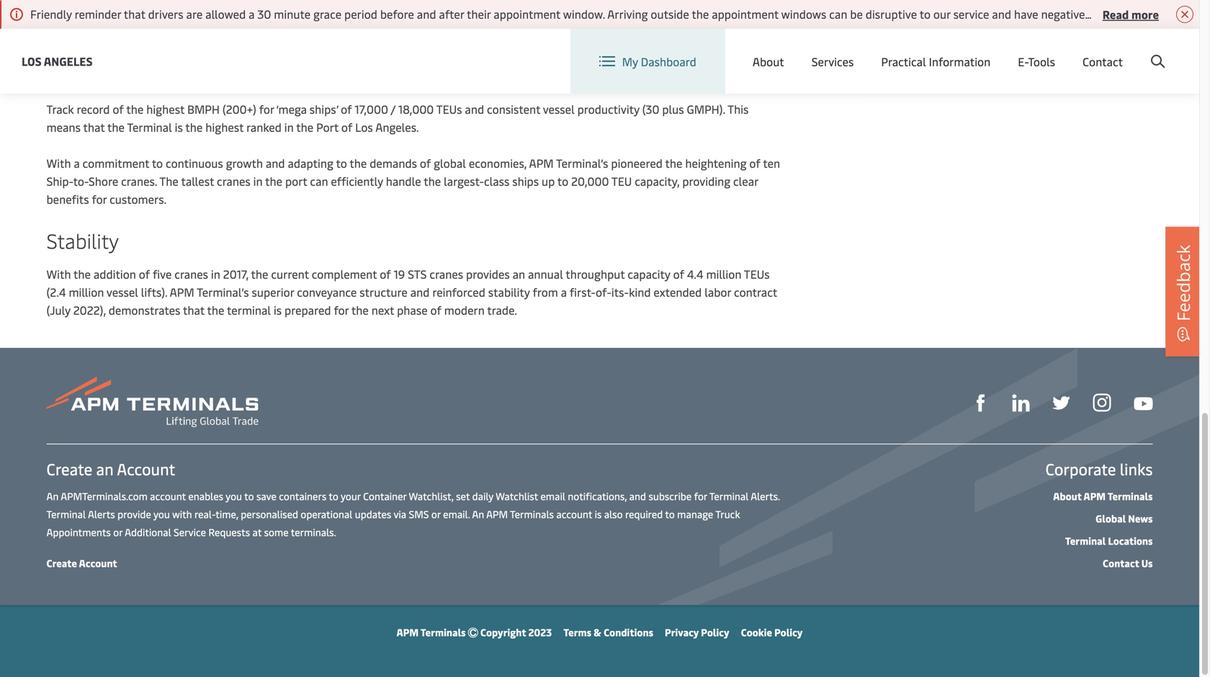 Task type: locate. For each thing, give the bounding box(es) containing it.
of up program.
[[178, 8, 189, 24]]

1 vertical spatial about
[[753, 53, 784, 69]]

notifications,
[[568, 489, 627, 503]]

account up provide
[[117, 458, 175, 479]]

set
[[456, 489, 470, 503]]

1 horizontal spatial or
[[431, 507, 441, 521]]

can
[[829, 6, 847, 22], [310, 173, 328, 189]]

window.
[[563, 6, 605, 22]]

its-
[[612, 284, 629, 300]]

to down subscribe
[[665, 507, 675, 521]]

terminal's inside with the addition of five cranes in 2017, the current complement of 19 sts cranes provides an annual throughput capacity of 4.4 million teus (2.4 million vessel lifts). apm terminal's superior conveyance structure and reinforced stability from a first-of-its-kind extended labor contract (july 2022), demonstrates that the terminal is prepared for the next phase of modern trade.
[[197, 284, 249, 300]]

the down 'mega
[[296, 119, 314, 135]]

with up (2.4
[[46, 266, 71, 282]]

teus right 18,000
[[436, 101, 462, 117]]

1 horizontal spatial import
[[638, 8, 673, 24]]

in
[[284, 119, 294, 135], [253, 173, 263, 189], [211, 266, 220, 282]]

1 horizontal spatial drivers
[[1148, 6, 1183, 22]]

0 vertical spatial teus
[[436, 101, 462, 117]]

up
[[542, 173, 555, 189]]

appointment
[[494, 6, 561, 22], [712, 6, 779, 22]]

stability
[[488, 284, 530, 300]]

1 vertical spatial with
[[46, 266, 71, 282]]

2 vertical spatial about
[[1053, 489, 1082, 503]]

0 horizontal spatial about
[[118, 8, 149, 24]]

los inside "link"
[[22, 53, 42, 69]]

0 vertical spatial contact
[[1083, 53, 1123, 69]]

cranes down growth
[[217, 173, 251, 189]]

is inside with the addition of five cranes in 2017, the current complement of 19 sts cranes provides an annual throughput capacity of 4.4 million teus (2.4 million vessel lifts). apm terminal's superior conveyance structure and reinforced stability from a first-of-its-kind extended labor contract (july 2022), demonstrates that the terminal is prepared for the next phase of modern trade.
[[274, 302, 282, 318]]

for inside with the addition of five cranes in 2017, the current complement of 19 sts cranes provides an annual throughput capacity of 4.4 million teus (2.4 million vessel lifts). apm terminal's superior conveyance structure and reinforced stability from a first-of-its-kind extended labor contract (july 2022), demonstrates that the terminal is prepared for the next phase of modern trade.
[[334, 302, 349, 318]]

0 vertical spatial about
[[118, 8, 149, 24]]

1 horizontal spatial are
[[304, 8, 321, 24]]

the down global
[[424, 173, 441, 189]]

0 vertical spatial highest
[[146, 101, 185, 117]]

1 horizontal spatial in
[[253, 173, 263, 189]]

grace
[[313, 6, 342, 22]]

terminal up commitment
[[127, 119, 172, 135]]

are up program.
[[186, 6, 203, 22]]

1 horizontal spatial an
[[513, 266, 525, 282]]

teus
[[436, 101, 462, 117], [744, 266, 770, 282]]

about
[[118, 8, 149, 24], [753, 53, 784, 69], [1053, 489, 1082, 503]]

five
[[153, 266, 172, 282]]

/ up angeles.
[[391, 101, 396, 117]]

and right growth
[[266, 155, 285, 171]]

contact us
[[1103, 556, 1153, 570]]

create inside login / create account link
[[1094, 42, 1127, 58]]

the
[[159, 173, 179, 189]]

1 with from the top
[[46, 155, 71, 171]]

global news link
[[1096, 511, 1153, 525]]

2 horizontal spatial a
[[561, 284, 567, 300]]

about for about
[[753, 53, 784, 69]]

0 horizontal spatial a
[[74, 155, 80, 171]]

2 vertical spatial is
[[595, 507, 602, 521]]

2 policy from the left
[[775, 625, 803, 639]]

and left after
[[417, 6, 436, 22]]

create down appointments
[[46, 556, 77, 570]]

the up efficiently
[[350, 155, 367, 171]]

or down alerts
[[113, 525, 123, 539]]

is up continuous
[[175, 119, 183, 135]]

teus inside track record of the highest bmph (200+) for 'mega ships' of 17,000 / 18,000 teus and consistent vessel productivity (30 plus gmph). this means that the terminal is the highest ranked in the port of los angeles.
[[436, 101, 462, 117]]

about apm terminals link
[[1053, 489, 1153, 503]]

in inside track record of the highest bmph (200+) for 'mega ships' of 17,000 / 18,000 teus and consistent vessel productivity (30 plus gmph). this means that the terminal is the highest ranked in the port of los angeles.
[[284, 119, 294, 135]]

0 horizontal spatial los
[[22, 53, 42, 69]]

corporate links
[[1046, 458, 1153, 479]]

contact us link
[[1103, 556, 1153, 570]]

create account link
[[46, 556, 117, 570]]

0 horizontal spatial you
[[153, 507, 170, 521]]

is inside track record of the highest bmph (200+) for 'mega ships' of 17,000 / 18,000 teus and consistent vessel productivity (30 plus gmph). this means that the terminal is the highest ranked in the port of los angeles.
[[175, 119, 183, 135]]

about inside about 80% of import appointments are kept by trucking companies offering sustainable and reliable import delivery program.
[[118, 8, 149, 24]]

1 horizontal spatial appointment
[[712, 6, 779, 22]]

additional
[[125, 525, 171, 539]]

apm down five
[[170, 284, 194, 300]]

teus inside with the addition of five cranes in 2017, the current complement of 19 sts cranes provides an annual throughput capacity of 4.4 million teus (2.4 million vessel lifts). apm terminal's superior conveyance structure and reinforced stability from a first-of-its-kind extended labor contract (july 2022), demonstrates that the terminal is prepared for the next phase of modern trade.
[[744, 266, 770, 282]]

0 horizontal spatial /
[[391, 101, 396, 117]]

apm inside with the addition of five cranes in 2017, the current complement of 19 sts cranes provides an annual throughput capacity of 4.4 million teus (2.4 million vessel lifts). apm terminal's superior conveyance structure and reinforced stability from a first-of-its-kind extended labor contract (july 2022), demonstrates that the terminal is prepared for the next phase of modern trade.
[[170, 284, 194, 300]]

to left your
[[329, 489, 338, 503]]

instagram image
[[1093, 394, 1111, 412]]

1 import from the left
[[191, 8, 226, 24]]

1 drivers from the left
[[148, 6, 183, 22]]

2 vertical spatial that
[[183, 302, 205, 318]]

cranes
[[217, 173, 251, 189], [175, 266, 208, 282], [430, 266, 463, 282]]

0 vertical spatial create
[[1094, 42, 1127, 58]]

of left ten
[[750, 155, 761, 171]]

practical information button
[[881, 29, 991, 94]]

for up manage
[[694, 489, 707, 503]]

stability
[[46, 227, 119, 254]]

of right ships'
[[341, 101, 352, 117]]

1 vertical spatial account
[[117, 458, 175, 479]]

terminals left ⓒ
[[421, 625, 466, 639]]

contact down locations
[[1103, 556, 1139, 570]]

privacy
[[665, 625, 699, 639]]

and inside with a commitment to continuous growth and adapting to the demands of global economies, apm terminal's pioneered the heightening of ten ship-to-shore cranes. the tallest cranes in the port can efficiently handle the largest-class ships up to 20,000 teu capacity, providing clear benefits for customers.
[[266, 155, 285, 171]]

drivers right "on"
[[1148, 6, 1183, 22]]

1 vertical spatial a
[[74, 155, 80, 171]]

drivers up program.
[[148, 6, 183, 22]]

1 horizontal spatial you
[[226, 489, 242, 503]]

demonstrates
[[109, 302, 180, 318]]

los left angeles
[[22, 53, 42, 69]]

1 horizontal spatial policy
[[775, 625, 803, 639]]

1 horizontal spatial about
[[753, 53, 784, 69]]

for
[[259, 101, 274, 117], [92, 191, 107, 207], [334, 302, 349, 318], [694, 489, 707, 503]]

0 horizontal spatial global
[[922, 42, 955, 58]]

0 vertical spatial that
[[124, 6, 145, 22]]

2 horizontal spatial is
[[595, 507, 602, 521]]

0 horizontal spatial or
[[113, 525, 123, 539]]

and up required
[[629, 489, 646, 503]]

0 vertical spatial los
[[22, 53, 42, 69]]

0 horizontal spatial account
[[150, 489, 186, 503]]

0 horizontal spatial an
[[96, 458, 113, 479]]

(july
[[46, 302, 70, 318]]

contact down impacts
[[1083, 53, 1123, 69]]

drivers
[[148, 6, 183, 22], [1148, 6, 1183, 22]]

terminal's inside with a commitment to continuous growth and adapting to the demands of global economies, apm terminal's pioneered the heightening of ten ship-to-shore cranes. the tallest cranes in the port can efficiently handle the largest-class ships up to 20,000 teu capacity, providing clear benefits for customers.
[[556, 155, 608, 171]]

with for with the addition of five cranes in 2017, the current complement of 19 sts cranes provides an annual throughput capacity of 4.4 million teus (2.4 million vessel lifts). apm terminal's superior conveyance structure and reinforced stability from a first-of-its-kind extended labor contract (july 2022), demonstrates that the terminal is prepared for the next phase of modern trade.
[[46, 266, 71, 282]]

0 horizontal spatial drivers
[[148, 6, 183, 22]]

(200+)
[[223, 101, 256, 117]]

0 vertical spatial can
[[829, 6, 847, 22]]

global
[[922, 42, 955, 58], [1096, 511, 1126, 525]]

dashboard
[[641, 53, 697, 69]]

policy right cookie
[[775, 625, 803, 639]]

in left the 2017,
[[211, 266, 220, 282]]

0 horizontal spatial cranes
[[175, 266, 208, 282]]

0 vertical spatial vessel
[[543, 101, 575, 117]]

0 horizontal spatial in
[[211, 266, 220, 282]]

for up ranked at the left top
[[259, 101, 274, 117]]

4.4
[[687, 266, 704, 282]]

or
[[431, 507, 441, 521], [113, 525, 123, 539]]

that down 'record' on the top left
[[83, 119, 105, 135]]

and down sts
[[410, 284, 430, 300]]

and inside track record of the highest bmph (200+) for 'mega ships' of 17,000 / 18,000 teus and consistent vessel productivity (30 plus gmph). this means that the terminal is the highest ranked in the port of los angeles.
[[465, 101, 484, 117]]

an up apmterminals.com at the bottom of page
[[96, 458, 113, 479]]

my
[[622, 53, 638, 69]]

be
[[850, 6, 863, 22]]

is down superior
[[274, 302, 282, 318]]

are left kept
[[304, 8, 321, 24]]

are inside about 80% of import appointments are kept by trucking companies offering sustainable and reliable import delivery program.
[[304, 8, 321, 24]]

about up delivery
[[118, 8, 149, 24]]

1 vertical spatial in
[[253, 173, 263, 189]]

trade.
[[487, 302, 517, 318]]

create up apmterminals.com at the bottom of page
[[46, 458, 92, 479]]

real-
[[194, 507, 216, 521]]

read
[[1103, 6, 1129, 22]]

2 with from the top
[[46, 266, 71, 282]]

to left save
[[244, 489, 254, 503]]

friendly
[[30, 6, 72, 22]]

a inside with a commitment to continuous growth and adapting to the demands of global economies, apm terminal's pioneered the heightening of ten ship-to-shore cranes. the tallest cranes in the port can efficiently handle the largest-class ships up to 20,000 teu capacity, providing clear benefits for customers.
[[74, 155, 80, 171]]

1 policy from the left
[[701, 625, 730, 639]]

19
[[394, 266, 405, 282]]

terminal's down the 2017,
[[197, 284, 249, 300]]

1 horizontal spatial vessel
[[543, 101, 575, 117]]

17,000
[[355, 101, 388, 117]]

appointment right their
[[494, 6, 561, 22]]

linkedin__x28_alt_x29__3_ link
[[1013, 392, 1030, 412]]

bmph
[[187, 101, 220, 117]]

terminal's up 20,000
[[556, 155, 608, 171]]

1 vertical spatial account
[[556, 507, 592, 521]]

teu
[[612, 173, 632, 189]]

labor
[[705, 284, 731, 300]]

apm up up at the top left of page
[[529, 155, 554, 171]]

the right outside
[[692, 6, 709, 22]]

and left the consistent
[[465, 101, 484, 117]]

0 horizontal spatial highest
[[146, 101, 185, 117]]

with inside with the addition of five cranes in 2017, the current complement of 19 sts cranes provides an annual throughput capacity of 4.4 million teus (2.4 million vessel lifts). apm terminal's superior conveyance structure and reinforced stability from a first-of-its-kind extended labor contract (july 2022), demonstrates that the terminal is prepared for the next phase of modern trade.
[[46, 266, 71, 282]]

with up ship-
[[46, 155, 71, 171]]

terminals.
[[291, 525, 336, 539]]

0 horizontal spatial vessel
[[107, 284, 138, 300]]

commitment
[[83, 155, 149, 171]]

1 horizontal spatial global
[[1096, 511, 1126, 525]]

0 horizontal spatial import
[[191, 8, 226, 24]]

1 appointment from the left
[[494, 6, 561, 22]]

2 horizontal spatial terminals
[[1108, 489, 1153, 503]]

highest
[[146, 101, 185, 117], [205, 119, 244, 135]]

0 horizontal spatial are
[[186, 6, 203, 22]]

throughput
[[566, 266, 625, 282]]

that inside track record of the highest bmph (200+) for 'mega ships' of 17,000 / 18,000 teus and consistent vessel productivity (30 plus gmph). this means that the terminal is the highest ranked in the port of los angeles.
[[83, 119, 105, 135]]

million up labor
[[706, 266, 742, 282]]

can down adapting
[[310, 173, 328, 189]]

account down email on the bottom
[[556, 507, 592, 521]]

is left also
[[595, 507, 602, 521]]

conditions
[[604, 625, 653, 639]]

account up with
[[150, 489, 186, 503]]

1 horizontal spatial an
[[472, 507, 484, 521]]

and left reliable
[[574, 8, 594, 24]]

a left 30
[[249, 6, 255, 22]]

0 horizontal spatial policy
[[701, 625, 730, 639]]

create account
[[46, 556, 117, 570]]

2 vertical spatial terminals
[[421, 625, 466, 639]]

0 horizontal spatial is
[[175, 119, 183, 135]]

terminal inside track record of the highest bmph (200+) for 'mega ships' of 17,000 / 18,000 teus and consistent vessel productivity (30 plus gmph). this means that the terminal is the highest ranked in the port of los angeles.
[[127, 119, 172, 135]]

1 vertical spatial can
[[310, 173, 328, 189]]

1 vertical spatial global
[[1096, 511, 1126, 525]]

of right phase
[[430, 302, 442, 318]]

global for global news
[[1096, 511, 1126, 525]]

reliable
[[597, 8, 635, 24]]

0 horizontal spatial million
[[69, 284, 104, 300]]

vessel inside with the addition of five cranes in 2017, the current complement of 19 sts cranes provides an annual throughput capacity of 4.4 million teus (2.4 million vessel lifts). apm terminal's superior conveyance structure and reinforced stability from a first-of-its-kind extended labor contract (july 2022), demonstrates that the terminal is prepared for the next phase of modern trade.
[[107, 284, 138, 300]]

highest down reliable vessel operations
[[146, 101, 185, 117]]

you left with
[[153, 507, 170, 521]]

1 horizontal spatial terminals
[[510, 507, 554, 521]]

1 vertical spatial terminals
[[510, 507, 554, 521]]

2 horizontal spatial about
[[1053, 489, 1082, 503]]

terminals up the global news
[[1108, 489, 1153, 503]]

that right demonstrates on the left of the page
[[183, 302, 205, 318]]

facebook image
[[972, 394, 989, 412]]

/
[[1086, 42, 1091, 58], [391, 101, 396, 117]]

million up 2022),
[[69, 284, 104, 300]]

1 vertical spatial /
[[391, 101, 396, 117]]

about left switch
[[753, 53, 784, 69]]

cranes up 'reinforced'
[[430, 266, 463, 282]]

minute
[[274, 6, 311, 22]]

or right sms
[[431, 507, 441, 521]]

0 horizontal spatial appointment
[[494, 6, 561, 22]]

required
[[625, 507, 663, 521]]

import up program.
[[191, 8, 226, 24]]

demands
[[370, 155, 417, 171]]

apmterminals.com
[[61, 489, 148, 503]]

vessel inside track record of the highest bmph (200+) for 'mega ships' of 17,000 / 18,000 teus and consistent vessel productivity (30 plus gmph). this means that the terminal is the highest ranked in the port of los angeles.
[[543, 101, 575, 117]]

can left "be"
[[829, 6, 847, 22]]

record
[[77, 101, 110, 117]]

for inside with a commitment to continuous growth and adapting to the demands of global economies, apm terminal's pioneered the heightening of ten ship-to-shore cranes. the tallest cranes in the port can efficiently handle the largest-class ships up to 20,000 teu capacity, providing clear benefits for customers.
[[92, 191, 107, 207]]

2 vertical spatial in
[[211, 266, 220, 282]]

to up efficiently
[[336, 155, 347, 171]]

1 horizontal spatial is
[[274, 302, 282, 318]]

2 horizontal spatial in
[[284, 119, 294, 135]]

in down growth
[[253, 173, 263, 189]]

an up appointments
[[46, 489, 59, 503]]

1 vertical spatial los
[[355, 119, 373, 135]]

about for about 80% of import appointments are kept by trucking companies offering sustainable and reliable import delivery program.
[[118, 8, 149, 24]]

extended
[[654, 284, 702, 300]]

1 vertical spatial an
[[472, 507, 484, 521]]

apm inside 'an apmterminals.com account enables you to save containers to your container watchlist, set daily watchlist email notifications, and subscribe for terminal alerts. terminal alerts provide you with real-time, personalised operational updates via sms or email. an apm terminals account is also required to manage truck appointments or additional service requests at some terminals.'
[[486, 507, 508, 521]]

you up time, at the bottom of the page
[[226, 489, 242, 503]]

1 horizontal spatial can
[[829, 6, 847, 22]]

2 vertical spatial create
[[46, 556, 77, 570]]

a right from
[[561, 284, 567, 300]]

operations
[[183, 62, 279, 89]]

/ right login
[[1086, 42, 1091, 58]]

0 vertical spatial account
[[1130, 42, 1172, 58]]

of-
[[596, 284, 612, 300]]

1 vertical spatial or
[[113, 525, 123, 539]]

1 horizontal spatial that
[[124, 6, 145, 22]]

about for about apm terminals
[[1053, 489, 1082, 503]]

0 vertical spatial global
[[922, 42, 955, 58]]

copyright
[[480, 625, 526, 639]]

fill 44 link
[[1053, 392, 1070, 412]]

offering
[[468, 8, 510, 24]]

to-
[[73, 173, 89, 189]]

email
[[541, 489, 565, 503]]

1 vertical spatial teus
[[744, 266, 770, 282]]

for down "shore"
[[92, 191, 107, 207]]

an down 'daily' in the left bottom of the page
[[472, 507, 484, 521]]

0 horizontal spatial teus
[[436, 101, 462, 117]]

1 vertical spatial vessel
[[107, 284, 138, 300]]

the down vessel
[[126, 101, 144, 117]]

1 horizontal spatial account
[[556, 507, 592, 521]]

0 vertical spatial an
[[513, 266, 525, 282]]

to
[[920, 6, 931, 22], [152, 155, 163, 171], [336, 155, 347, 171], [557, 173, 568, 189], [244, 489, 254, 503], [329, 489, 338, 503], [665, 507, 675, 521]]

los down 17,000
[[355, 119, 373, 135]]

0 vertical spatial is
[[175, 119, 183, 135]]

addition
[[94, 266, 136, 282]]

appointment up about popup button
[[712, 6, 779, 22]]

create for create account
[[46, 556, 77, 570]]

apm down 'daily' in the left bottom of the page
[[486, 507, 508, 521]]

highest down (200+)
[[205, 119, 244, 135]]

0 vertical spatial you
[[226, 489, 242, 503]]

0 vertical spatial terminal's
[[556, 155, 608, 171]]

1 vertical spatial create
[[46, 458, 92, 479]]

in inside with a commitment to continuous growth and adapting to the demands of global economies, apm terminal's pioneered the heightening of ten ship-to-shore cranes. the tallest cranes in the port can efficiently handle the largest-class ships up to 20,000 teu capacity, providing clear benefits for customers.
[[253, 173, 263, 189]]

1 vertical spatial terminal's
[[197, 284, 249, 300]]

of
[[178, 8, 189, 24], [113, 101, 124, 117], [341, 101, 352, 117], [341, 119, 352, 135], [420, 155, 431, 171], [750, 155, 761, 171], [139, 266, 150, 282], [380, 266, 391, 282], [673, 266, 684, 282], [430, 302, 442, 318]]

personalised
[[241, 507, 298, 521]]

the left next
[[351, 302, 369, 318]]

account down "more"
[[1130, 42, 1172, 58]]

0 horizontal spatial terminal's
[[197, 284, 249, 300]]

a up to-
[[74, 155, 80, 171]]

account
[[150, 489, 186, 503], [556, 507, 592, 521]]

1 horizontal spatial los
[[355, 119, 373, 135]]

economies,
[[469, 155, 527, 171]]

0 vertical spatial with
[[46, 155, 71, 171]]

heightening
[[685, 155, 747, 171]]

global inside button
[[922, 42, 955, 58]]

the up capacity,
[[665, 155, 683, 171]]

for down conveyance
[[334, 302, 349, 318]]

with inside with a commitment to continuous growth and adapting to the demands of global economies, apm terminal's pioneered the heightening of ten ship-to-shore cranes. the tallest cranes in the port can efficiently handle the largest-class ships up to 20,000 teu capacity, providing clear benefits for customers.
[[46, 155, 71, 171]]

1 vertical spatial contact
[[1103, 556, 1139, 570]]

1 horizontal spatial a
[[249, 6, 255, 22]]

0 vertical spatial an
[[46, 489, 59, 503]]

0 horizontal spatial terminals
[[421, 625, 466, 639]]

shore
[[89, 173, 118, 189]]

vessel down the addition
[[107, 284, 138, 300]]

and inside about 80% of import appointments are kept by trucking companies offering sustainable and reliable import delivery program.
[[574, 8, 594, 24]]

contact
[[1083, 53, 1123, 69], [1103, 556, 1139, 570]]

windows
[[781, 6, 827, 22]]



Task type: describe. For each thing, give the bounding box(es) containing it.
terminal
[[227, 302, 271, 318]]

sts
[[408, 266, 427, 282]]

contact for contact
[[1083, 53, 1123, 69]]

0 horizontal spatial an
[[46, 489, 59, 503]]

daily
[[472, 489, 494, 503]]

e-
[[1018, 53, 1028, 69]]

of left five
[[139, 266, 150, 282]]

location
[[831, 42, 876, 58]]

us
[[1142, 556, 1153, 570]]

from
[[533, 284, 558, 300]]

0 vertical spatial account
[[150, 489, 186, 503]]

superior
[[252, 284, 294, 300]]

tallest
[[181, 173, 214, 189]]

to right up at the top left of page
[[557, 173, 568, 189]]

close alert image
[[1176, 6, 1194, 23]]

of inside about 80% of import appointments are kept by trucking companies offering sustainable and reliable import delivery program.
[[178, 8, 189, 24]]

at
[[253, 525, 262, 539]]

the left port
[[265, 173, 282, 189]]

cranes inside with a commitment to continuous growth and adapting to the demands of global economies, apm terminal's pioneered the heightening of ten ship-to-shore cranes. the tallest cranes in the port can efficiently handle the largest-class ships up to 20,000 teu capacity, providing clear benefits for customers.
[[217, 173, 251, 189]]

providing
[[682, 173, 731, 189]]

of left global
[[420, 155, 431, 171]]

policy for privacy policy
[[701, 625, 730, 639]]

the left the addition
[[73, 266, 91, 282]]

provide
[[118, 507, 151, 521]]

apm down corporate links
[[1084, 489, 1106, 503]]

los inside track record of the highest bmph (200+) for 'mega ships' of 17,000 / 18,000 teus and consistent vessel productivity (30 plus gmph). this means that the terminal is the highest ranked in the port of los angeles.
[[355, 119, 373, 135]]

1 vertical spatial million
[[69, 284, 104, 300]]

of left 4.4
[[673, 266, 684, 282]]

of left 19
[[380, 266, 391, 282]]

1 vertical spatial you
[[153, 507, 170, 521]]

with the addition of five cranes in 2017, the current complement of 19 sts cranes provides an annual throughput capacity of 4.4 million teus (2.4 million vessel lifts). apm terminal's superior conveyance structure and reinforced stability from a first-of-its-kind extended labor contract (july 2022), demonstrates that the terminal is prepared for the next phase of modern trade.
[[46, 266, 777, 318]]

terminal up appointments
[[46, 507, 86, 521]]

0 vertical spatial a
[[249, 6, 255, 22]]

can inside with a commitment to continuous growth and adapting to the demands of global economies, apm terminal's pioneered the heightening of ten ship-to-shore cranes. the tallest cranes in the port can efficiently handle the largest-class ships up to 20,000 teu capacity, providing clear benefits for customers.
[[310, 173, 328, 189]]

2 appointment from the left
[[712, 6, 779, 22]]

terminal down global news link
[[1065, 534, 1106, 548]]

adapting
[[288, 155, 333, 171]]

terminal up the truck
[[709, 489, 749, 503]]

appointments
[[46, 525, 111, 539]]

arriving
[[607, 6, 648, 22]]

vessel
[[122, 62, 178, 89]]

the up superior
[[251, 266, 268, 282]]

benefits
[[46, 191, 89, 207]]

gmph).
[[687, 101, 725, 117]]

watchlist
[[496, 489, 538, 503]]

container
[[363, 489, 407, 503]]

cookie policy
[[741, 625, 803, 639]]

with a commitment to continuous growth and adapting to the demands of global economies, apm terminal's pioneered the heightening of ten ship-to-shore cranes. the tallest cranes in the port can efficiently handle the largest-class ships up to 20,000 teu capacity, providing clear benefits for customers.
[[46, 155, 780, 207]]

read more
[[1103, 6, 1159, 22]]

program.
[[161, 26, 208, 42]]

subscribe
[[649, 489, 692, 503]]

terminals inside 'an apmterminals.com account enables you to save containers to your container watchlist, set daily watchlist email notifications, and subscribe for terminal alerts. terminal alerts provide you with real-time, personalised operational updates via sms or email. an apm terminals account is also required to manage truck appointments or additional service requests at some terminals.'
[[510, 507, 554, 521]]

login / create account link
[[1029, 29, 1172, 71]]

containers
[[279, 489, 327, 503]]

global menu button
[[890, 28, 1002, 72]]

apm left ⓒ
[[397, 625, 419, 639]]

operational
[[301, 507, 353, 521]]

contact button
[[1083, 29, 1123, 94]]

2022),
[[73, 302, 106, 318]]

'mega
[[276, 101, 307, 117]]

class
[[484, 173, 510, 189]]

2 vertical spatial account
[[79, 556, 117, 570]]

for inside track record of the highest bmph (200+) for 'mega ships' of 17,000 / 18,000 teus and consistent vessel productivity (30 plus gmph). this means that the terminal is the highest ranked in the port of los angeles.
[[259, 101, 274, 117]]

the down bmph on the left
[[185, 119, 203, 135]]

youtube image
[[1134, 397, 1153, 410]]

switch location button
[[771, 42, 876, 58]]

save
[[256, 489, 277, 503]]

manage
[[677, 507, 713, 521]]

have
[[1014, 6, 1039, 22]]

1 horizontal spatial million
[[706, 266, 742, 282]]

terms
[[564, 625, 591, 639]]

delivery
[[118, 26, 158, 42]]

ships
[[512, 173, 539, 189]]

track
[[46, 101, 74, 117]]

on
[[1132, 6, 1145, 22]]

2023
[[528, 625, 552, 639]]

news
[[1128, 511, 1153, 525]]

global menu
[[922, 42, 987, 58]]

ten
[[763, 155, 780, 171]]

largest-
[[444, 173, 484, 189]]

clear
[[733, 173, 758, 189]]

period
[[344, 6, 377, 22]]

2 horizontal spatial cranes
[[430, 266, 463, 282]]

an inside with the addition of five cranes in 2017, the current complement of 19 sts cranes provides an annual throughput capacity of 4.4 million teus (2.4 million vessel lifts). apm terminal's superior conveyance structure and reinforced stability from a first-of-its-kind extended labor contract (july 2022), demonstrates that the terminal is prepared for the next phase of modern trade.
[[513, 266, 525, 282]]

after
[[439, 6, 464, 22]]

2 import from the left
[[638, 8, 673, 24]]

apmt footer logo image
[[46, 377, 258, 427]]

cookie
[[741, 625, 772, 639]]

to left our on the top
[[920, 6, 931, 22]]

a inside with the addition of five cranes in 2017, the current complement of 19 sts cranes provides an annual throughput capacity of 4.4 million teus (2.4 million vessel lifts). apm terminal's superior conveyance structure and reinforced stability from a first-of-its-kind extended labor contract (july 2022), demonstrates that the terminal is prepared for the next phase of modern trade.
[[561, 284, 567, 300]]

/ inside track record of the highest bmph (200+) for 'mega ships' of 17,000 / 18,000 teus and consistent vessel productivity (30 plus gmph). this means that the terminal is the highest ranked in the port of los angeles.
[[391, 101, 396, 117]]

privacy policy
[[665, 625, 730, 639]]

twitter image
[[1053, 394, 1070, 412]]

apm inside with a commitment to continuous growth and adapting to the demands of global economies, apm terminal's pioneered the heightening of ten ship-to-shore cranes. the tallest cranes in the port can efficiently handle the largest-class ships up to 20,000 teu capacity, providing clear benefits for customers.
[[529, 155, 554, 171]]

enables
[[188, 489, 223, 503]]

impacts
[[1088, 6, 1129, 22]]

of right 'record' on the top left
[[113, 101, 124, 117]]

first-
[[570, 284, 596, 300]]

that inside with the addition of five cranes in 2017, the current complement of 19 sts cranes provides an annual throughput capacity of 4.4 million teus (2.4 million vessel lifts). apm terminal's superior conveyance structure and reinforced stability from a first-of-its-kind extended labor contract (july 2022), demonstrates that the terminal is prepared for the next phase of modern trade.
[[183, 302, 205, 318]]

handle
[[386, 173, 421, 189]]

means
[[46, 119, 81, 135]]

phase
[[397, 302, 428, 318]]

conveyance
[[297, 284, 357, 300]]

negative
[[1041, 6, 1085, 22]]

80%
[[152, 8, 175, 24]]

links
[[1120, 458, 1153, 479]]

login
[[1056, 42, 1084, 58]]

my dashboard button
[[599, 29, 697, 94]]

more
[[1132, 6, 1159, 22]]

global for global menu
[[922, 42, 955, 58]]

reliable
[[46, 62, 117, 89]]

productivity
[[577, 101, 640, 117]]

of right port
[[341, 119, 352, 135]]

1 vertical spatial an
[[96, 458, 113, 479]]

and inside 'an apmterminals.com account enables you to save containers to your container watchlist, set daily watchlist email notifications, and subscribe for terminal alerts. terminal alerts provide you with real-time, personalised operational updates via sms or email. an apm terminals account is also required to manage truck appointments or additional service requests at some terminals.'
[[629, 489, 646, 503]]

1 vertical spatial highest
[[205, 119, 244, 135]]

is inside 'an apmterminals.com account enables you to save containers to your container watchlist, set daily watchlist email notifications, and subscribe for terminal alerts. terminal alerts provide you with real-time, personalised operational updates via sms or email. an apm terminals account is also required to manage truck appointments or additional service requests at some terminals.'
[[595, 507, 602, 521]]

and inside with the addition of five cranes in 2017, the current complement of 19 sts cranes provides an annual throughput capacity of 4.4 million teus (2.4 million vessel lifts). apm terminal's superior conveyance structure and reinforced stability from a first-of-its-kind extended labor contract (july 2022), demonstrates that the terminal is prepared for the next phase of modern trade.
[[410, 284, 430, 300]]

sustainable
[[512, 8, 572, 24]]

outside
[[651, 6, 689, 22]]

switch location
[[794, 42, 876, 58]]

updates
[[355, 507, 391, 521]]

linkedin image
[[1013, 394, 1030, 412]]

switch
[[794, 42, 828, 58]]

feedback button
[[1166, 227, 1202, 357]]

2 drivers from the left
[[1148, 6, 1183, 22]]

contact for contact us
[[1103, 556, 1139, 570]]

for inside 'an apmterminals.com account enables you to save containers to your container watchlist, set daily watchlist email notifications, and subscribe for terminal alerts. terminal alerts provide you with real-time, personalised operational updates via sms or email. an apm terminals account is also required to manage truck appointments or additional service requests at some terminals.'
[[694, 489, 707, 503]]

sms
[[409, 507, 429, 521]]

practical
[[881, 53, 926, 69]]

to up the
[[152, 155, 163, 171]]

alerts
[[88, 507, 115, 521]]

terminal locations
[[1065, 534, 1153, 548]]

create an account
[[46, 458, 175, 479]]

complement
[[312, 266, 377, 282]]

the left the terminal
[[207, 302, 224, 318]]

0 vertical spatial terminals
[[1108, 489, 1153, 503]]

create for create an account
[[46, 458, 92, 479]]

and left have
[[992, 6, 1011, 22]]

in inside with the addition of five cranes in 2017, the current complement of 19 sts cranes provides an annual throughput capacity of 4.4 million teus (2.4 million vessel lifts). apm terminal's superior conveyance structure and reinforced stability from a first-of-its-kind extended labor contract (july 2022), demonstrates that the terminal is prepared for the next phase of modern trade.
[[211, 266, 220, 282]]

0 vertical spatial /
[[1086, 42, 1091, 58]]

the down 'record' on the top left
[[107, 119, 125, 135]]

track record of the highest bmph (200+) for 'mega ships' of 17,000 / 18,000 teus and consistent vessel productivity (30 plus gmph). this means that the terminal is the highest ranked in the port of los angeles.
[[46, 101, 749, 135]]

global
[[434, 155, 466, 171]]

information
[[929, 53, 991, 69]]

policy for cookie policy
[[775, 625, 803, 639]]

0 vertical spatial or
[[431, 507, 441, 521]]

with for with a commitment to continuous growth and adapting to the demands of global economies, apm terminal's pioneered the heightening of ten ship-to-shore cranes. the tallest cranes in the port can efficiently handle the largest-class ships up to 20,000 teu capacity, providing clear benefits for customers.
[[46, 155, 71, 171]]

with
[[172, 507, 192, 521]]



Task type: vqa. For each thing, say whether or not it's contained in the screenshot.
Contact Us
yes



